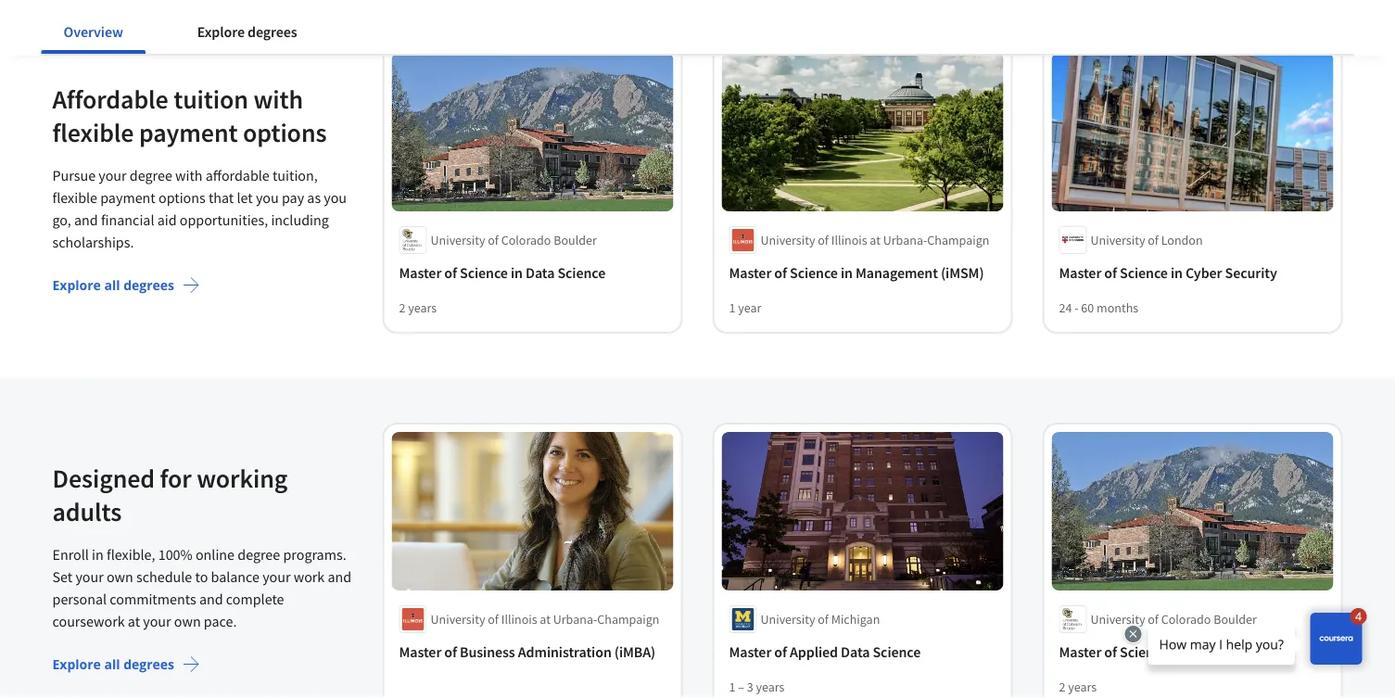 Task type: describe. For each thing, give the bounding box(es) containing it.
pace.
[[204, 612, 237, 630]]

your down commitments
[[143, 612, 171, 630]]

master of business administration (imba) link
[[399, 640, 666, 663]]

1 horizontal spatial master of science in data science link
[[1059, 640, 1326, 663]]

adults
[[52, 495, 122, 528]]

urbana- for management
[[883, 232, 927, 248]]

0 vertical spatial master of science in data science link
[[399, 261, 666, 283]]

options inside pursue your degree with affordable tuition, flexible payment options that let you pay as you go, and financial aid opportunities, including scholarships.
[[158, 188, 206, 206]]

1 horizontal spatial data
[[841, 642, 870, 661]]

degree inside enroll in flexible, 100% online degree programs. set your own schedule to balance your work and personal commitments and complete coursework at your own pace.
[[238, 545, 280, 563]]

university for master of science in cyber security link
[[1091, 232, 1145, 248]]

master of science in management (imsm)
[[729, 263, 984, 282]]

with inside pursue your degree with affordable tuition, flexible payment options that let you pay as you go, and financial aid opportunities, including scholarships.
[[175, 166, 203, 184]]

michigan
[[831, 611, 880, 627]]

0 horizontal spatial own
[[107, 567, 133, 586]]

1 vertical spatial university of colorado boulder
[[1091, 611, 1257, 627]]

your up complete
[[263, 567, 291, 586]]

and inside pursue your degree with affordable tuition, flexible payment options that let you pay as you go, and financial aid opportunities, including scholarships.
[[74, 210, 98, 229]]

master of science in cyber security
[[1059, 263, 1277, 282]]

(imsm)
[[941, 263, 984, 282]]

illinois for in
[[831, 232, 867, 248]]

1 horizontal spatial own
[[174, 612, 201, 630]]

schedule
[[136, 567, 192, 586]]

programs.
[[283, 545, 346, 563]]

2 years for right the master of science in data science link
[[1059, 678, 1097, 695]]

with inside affordable tuition with flexible payment options
[[253, 83, 303, 115]]

financial
[[101, 210, 154, 229]]

2 years for the master of science in data science link to the top
[[399, 299, 437, 316]]

affordable tuition with flexible payment options
[[52, 83, 327, 149]]

that
[[208, 188, 234, 206]]

0 horizontal spatial master of science in data science
[[399, 263, 605, 282]]

university for master of business administration (imba) link
[[431, 611, 485, 627]]

24 - 60 months
[[1059, 299, 1138, 316]]

1 vertical spatial master of science in data science
[[1059, 642, 1265, 661]]

0 vertical spatial 2
[[399, 299, 406, 316]]

overview
[[63, 22, 123, 41]]

urbana- for (imba)
[[553, 611, 597, 627]]

tuition
[[173, 83, 248, 115]]

master of science in cyber security link
[[1059, 261, 1326, 283]]

university for master of applied data science link
[[761, 611, 815, 627]]

explore degrees button
[[175, 9, 319, 54]]

administration
[[518, 642, 612, 661]]

master for master of science in cyber security link
[[1059, 263, 1101, 282]]

1 horizontal spatial 2
[[1059, 678, 1066, 695]]

aid
[[157, 210, 177, 229]]

master of business administration (imba)
[[399, 642, 656, 661]]

science inside master of science in cyber security link
[[1120, 263, 1168, 282]]

explore inside button
[[197, 22, 245, 41]]

designed
[[52, 462, 155, 494]]

24
[[1059, 299, 1072, 316]]

balance
[[211, 567, 260, 586]]

university of illinois at urbana-champaign for in
[[761, 232, 989, 248]]

to
[[195, 567, 208, 586]]

options inside affordable tuition with flexible payment options
[[243, 116, 327, 149]]

master of applied data science link
[[729, 640, 996, 663]]

(imba)
[[614, 642, 656, 661]]

3
[[747, 678, 753, 695]]

master for master of applied data science link
[[729, 642, 771, 661]]

payment inside pursue your degree with affordable tuition, flexible payment options that let you pay as you go, and financial aid opportunities, including scholarships.
[[100, 188, 156, 206]]

0 vertical spatial boulder
[[554, 232, 597, 248]]

set
[[52, 567, 73, 586]]

0 horizontal spatial years
[[408, 299, 437, 316]]

pursue your degree with affordable tuition, flexible payment options that let you pay as you go, and financial aid opportunities, including scholarships.
[[52, 166, 347, 251]]

complete
[[226, 589, 284, 608]]

at for administration
[[540, 611, 551, 627]]

60
[[1081, 299, 1094, 316]]

scholarships.
[[52, 232, 134, 251]]

champaign for (imba)
[[597, 611, 659, 627]]

champaign for management
[[927, 232, 989, 248]]

as
[[307, 188, 321, 206]]

cyber
[[1186, 263, 1222, 282]]

applied
[[790, 642, 838, 661]]

explore all degrees for adults
[[52, 655, 174, 673]]

master of science in management (imsm) link
[[729, 261, 996, 283]]

pay
[[282, 188, 304, 206]]

affordable
[[52, 83, 168, 115]]

data for right the master of science in data science link
[[1186, 642, 1215, 661]]

explore for designed
[[52, 655, 101, 673]]

1 horizontal spatial years
[[756, 678, 785, 695]]

1 year
[[729, 299, 761, 316]]

illinois for administration
[[501, 611, 537, 627]]

degree inside pursue your degree with affordable tuition, flexible payment options that let you pay as you go, and financial aid opportunities, including scholarships.
[[130, 166, 172, 184]]

1 horizontal spatial boulder
[[1214, 611, 1257, 627]]

year
[[738, 299, 761, 316]]

university of illinois at urbana-champaign for administration
[[431, 611, 659, 627]]



Task type: vqa. For each thing, say whether or not it's contained in the screenshot.
many within "dropdown button"
no



Task type: locate. For each thing, give the bounding box(es) containing it.
own left pace. at the bottom left of the page
[[174, 612, 201, 630]]

explore for affordable
[[52, 276, 101, 294]]

master for master of business administration (imba) link
[[399, 642, 441, 661]]

university for master of science in management (imsm) link
[[761, 232, 815, 248]]

1 vertical spatial explore
[[52, 276, 101, 294]]

degrees for tuition
[[123, 276, 174, 294]]

0 horizontal spatial champaign
[[597, 611, 659, 627]]

options up tuition,
[[243, 116, 327, 149]]

2 vertical spatial and
[[199, 589, 223, 608]]

1 vertical spatial degree
[[238, 545, 280, 563]]

1 explore all degrees from the top
[[52, 276, 174, 294]]

urbana- up management at the right top of the page
[[883, 232, 927, 248]]

explore up "tuition"
[[197, 22, 245, 41]]

tab list containing overview
[[41, 9, 349, 54]]

of
[[488, 232, 499, 248], [818, 232, 829, 248], [1148, 232, 1159, 248], [444, 263, 457, 282], [774, 263, 787, 282], [1104, 263, 1117, 282], [488, 611, 499, 627], [818, 611, 829, 627], [1148, 611, 1159, 627], [444, 642, 457, 661], [774, 642, 787, 661], [1104, 642, 1117, 661]]

university of illinois at urbana-champaign up master of business administration (imba) link
[[431, 611, 659, 627]]

1 vertical spatial and
[[328, 567, 352, 586]]

0 vertical spatial with
[[253, 83, 303, 115]]

1 vertical spatial urbana-
[[553, 611, 597, 627]]

0 horizontal spatial colorado
[[501, 232, 551, 248]]

months
[[1097, 299, 1138, 316]]

including
[[271, 210, 329, 229]]

0 vertical spatial university of colorado boulder
[[431, 232, 597, 248]]

flexible down pursue
[[52, 188, 97, 206]]

1 horizontal spatial colorado
[[1161, 611, 1211, 627]]

affordable
[[206, 166, 270, 184]]

0 vertical spatial master of science in data science
[[399, 263, 605, 282]]

2 explore all degrees link from the top
[[52, 654, 353, 674]]

degrees for for
[[123, 655, 174, 673]]

0 horizontal spatial illinois
[[501, 611, 537, 627]]

2 flexible from the top
[[52, 188, 97, 206]]

science inside master of science in management (imsm) link
[[790, 263, 838, 282]]

2 horizontal spatial data
[[1186, 642, 1215, 661]]

1 vertical spatial colorado
[[1161, 611, 1211, 627]]

boulder
[[554, 232, 597, 248], [1214, 611, 1257, 627]]

for
[[160, 462, 192, 494]]

champaign up (imsm)
[[927, 232, 989, 248]]

1 vertical spatial master of science in data science link
[[1059, 640, 1326, 663]]

1 you from the left
[[256, 188, 279, 206]]

2 explore all degrees from the top
[[52, 655, 174, 673]]

all down scholarships.
[[104, 276, 120, 294]]

100%
[[158, 545, 193, 563]]

0 vertical spatial 2 years
[[399, 299, 437, 316]]

1 horizontal spatial 2 years
[[1059, 678, 1097, 695]]

0 horizontal spatial data
[[526, 263, 555, 282]]

degrees down commitments
[[123, 655, 174, 673]]

university of michigan
[[761, 611, 880, 627]]

2 vertical spatial degrees
[[123, 655, 174, 673]]

explore all degrees link for flexible
[[52, 275, 353, 295]]

flexible
[[52, 116, 134, 149], [52, 188, 97, 206]]

data
[[526, 263, 555, 282], [841, 642, 870, 661], [1186, 642, 1215, 661]]

urbana-
[[883, 232, 927, 248], [553, 611, 597, 627]]

0 horizontal spatial master of science in data science link
[[399, 261, 666, 283]]

explore all degrees down scholarships.
[[52, 276, 174, 294]]

university of london
[[1091, 232, 1203, 248]]

online
[[196, 545, 235, 563]]

pursue
[[52, 166, 96, 184]]

2 horizontal spatial and
[[328, 567, 352, 586]]

with right "tuition"
[[253, 83, 303, 115]]

0 vertical spatial all
[[104, 276, 120, 294]]

at inside enroll in flexible, 100% online degree programs. set your own schedule to balance your work and personal commitments and complete coursework at your own pace.
[[128, 612, 140, 630]]

1 vertical spatial 2
[[1059, 678, 1066, 695]]

2 horizontal spatial years
[[1068, 678, 1097, 695]]

1 flexible from the top
[[52, 116, 134, 149]]

you right let on the top of the page
[[256, 188, 279, 206]]

-
[[1075, 299, 1079, 316]]

2 all from the top
[[104, 655, 120, 673]]

1 vertical spatial champaign
[[597, 611, 659, 627]]

degrees up "tuition"
[[248, 22, 297, 41]]

0 horizontal spatial university of illinois at urbana-champaign
[[431, 611, 659, 627]]

degree
[[130, 166, 172, 184], [238, 545, 280, 563]]

colorado
[[501, 232, 551, 248], [1161, 611, 1211, 627]]

1 left year
[[729, 299, 736, 316]]

enroll in flexible, 100% online degree programs. set your own schedule to balance your work and personal commitments and complete coursework at your own pace.
[[52, 545, 352, 630]]

degree up balance
[[238, 545, 280, 563]]

0 vertical spatial flexible
[[52, 116, 134, 149]]

master of science in data science
[[399, 263, 605, 282], [1059, 642, 1265, 661]]

0 vertical spatial illinois
[[831, 232, 867, 248]]

–
[[738, 678, 744, 695]]

1 horizontal spatial university of illinois at urbana-champaign
[[761, 232, 989, 248]]

degree up aid
[[130, 166, 172, 184]]

explore
[[197, 22, 245, 41], [52, 276, 101, 294], [52, 655, 101, 673]]

0 vertical spatial degree
[[130, 166, 172, 184]]

all down coursework in the left of the page
[[104, 655, 120, 673]]

university of illinois at urbana-champaign up master of science in management (imsm) link
[[761, 232, 989, 248]]

coursework
[[52, 612, 125, 630]]

flexible,
[[107, 545, 155, 563]]

1 horizontal spatial with
[[253, 83, 303, 115]]

all for flexible
[[104, 276, 120, 294]]

2 horizontal spatial at
[[870, 232, 881, 248]]

at
[[870, 232, 881, 248], [540, 611, 551, 627], [128, 612, 140, 630]]

explore down scholarships.
[[52, 276, 101, 294]]

1 vertical spatial own
[[174, 612, 201, 630]]

1 vertical spatial 1
[[729, 678, 736, 695]]

science
[[460, 263, 508, 282], [557, 263, 605, 282], [790, 263, 838, 282], [1120, 263, 1168, 282], [873, 642, 921, 661], [1120, 642, 1168, 661], [1217, 642, 1265, 661]]

0 horizontal spatial 2 years
[[399, 299, 437, 316]]

0 vertical spatial own
[[107, 567, 133, 586]]

let
[[237, 188, 253, 206]]

personal
[[52, 589, 107, 608]]

0 horizontal spatial boulder
[[554, 232, 597, 248]]

your right pursue
[[99, 166, 127, 184]]

you right as
[[324, 188, 347, 206]]

1 horizontal spatial university of colorado boulder
[[1091, 611, 1257, 627]]

options up aid
[[158, 188, 206, 206]]

1 vertical spatial all
[[104, 655, 120, 673]]

your
[[99, 166, 127, 184], [75, 567, 104, 586], [263, 567, 291, 586], [143, 612, 171, 630]]

0 vertical spatial 1
[[729, 299, 736, 316]]

your up personal at the left of page
[[75, 567, 104, 586]]

0 vertical spatial champaign
[[927, 232, 989, 248]]

0 vertical spatial payment
[[139, 116, 238, 149]]

go,
[[52, 210, 71, 229]]

2
[[399, 299, 406, 316], [1059, 678, 1066, 695]]

0 horizontal spatial with
[[175, 166, 203, 184]]

1 vertical spatial university of illinois at urbana-champaign
[[431, 611, 659, 627]]

enroll
[[52, 545, 89, 563]]

1 horizontal spatial illinois
[[831, 232, 867, 248]]

at up master of science in management (imsm) link
[[870, 232, 881, 248]]

in
[[511, 263, 523, 282], [841, 263, 853, 282], [1171, 263, 1183, 282], [92, 545, 104, 563], [1171, 642, 1183, 661]]

2 years
[[399, 299, 437, 316], [1059, 678, 1097, 695]]

0 vertical spatial explore all degrees
[[52, 276, 174, 294]]

and right work
[[328, 567, 352, 586]]

0 vertical spatial explore
[[197, 22, 245, 41]]

1 vertical spatial boulder
[[1214, 611, 1257, 627]]

1 for master of applied data science
[[729, 678, 736, 695]]

degrees down aid
[[123, 276, 174, 294]]

at up master of business administration (imba) link
[[540, 611, 551, 627]]

1
[[729, 299, 736, 316], [729, 678, 736, 695]]

1 vertical spatial illinois
[[501, 611, 537, 627]]

1 horizontal spatial urbana-
[[883, 232, 927, 248]]

management
[[856, 263, 938, 282]]

london
[[1161, 232, 1203, 248]]

payment down "tuition"
[[139, 116, 238, 149]]

data for the master of science in data science link to the top
[[526, 263, 555, 282]]

1 vertical spatial options
[[158, 188, 206, 206]]

1 vertical spatial payment
[[100, 188, 156, 206]]

1 horizontal spatial champaign
[[927, 232, 989, 248]]

1 left –
[[729, 678, 736, 695]]

1 vertical spatial explore all degrees
[[52, 655, 174, 673]]

0 vertical spatial degrees
[[248, 22, 297, 41]]

opportunities,
[[180, 210, 268, 229]]

1 vertical spatial with
[[175, 166, 203, 184]]

0 horizontal spatial university of colorado boulder
[[431, 232, 597, 248]]

university of illinois at urbana-champaign
[[761, 232, 989, 248], [431, 611, 659, 627]]

business
[[460, 642, 515, 661]]

overview button
[[41, 9, 145, 54]]

1 horizontal spatial options
[[243, 116, 327, 149]]

0 horizontal spatial you
[[256, 188, 279, 206]]

illinois up master of business administration (imba)
[[501, 611, 537, 627]]

master
[[399, 263, 441, 282], [729, 263, 771, 282], [1059, 263, 1101, 282], [399, 642, 441, 661], [729, 642, 771, 661], [1059, 642, 1101, 661]]

1 for master of science in management (imsm)
[[729, 299, 736, 316]]

explore down coursework in the left of the page
[[52, 655, 101, 673]]

work
[[294, 567, 325, 586]]

degrees inside button
[[248, 22, 297, 41]]

1 all from the top
[[104, 276, 120, 294]]

degrees
[[248, 22, 297, 41], [123, 276, 174, 294], [123, 655, 174, 673]]

with
[[253, 83, 303, 115], [175, 166, 203, 184]]

2 1 from the top
[[729, 678, 736, 695]]

illinois
[[831, 232, 867, 248], [501, 611, 537, 627]]

and up scholarships.
[[74, 210, 98, 229]]

payment inside affordable tuition with flexible payment options
[[139, 116, 238, 149]]

0 vertical spatial colorado
[[501, 232, 551, 248]]

years
[[408, 299, 437, 316], [756, 678, 785, 695], [1068, 678, 1097, 695]]

champaign up (imba)
[[597, 611, 659, 627]]

0 vertical spatial university of illinois at urbana-champaign
[[761, 232, 989, 248]]

payment up financial
[[100, 188, 156, 206]]

1 1 from the top
[[729, 299, 736, 316]]

and up pace. at the bottom left of the page
[[199, 589, 223, 608]]

1 horizontal spatial master of science in data science
[[1059, 642, 1265, 661]]

1 horizontal spatial and
[[199, 589, 223, 608]]

0 vertical spatial and
[[74, 210, 98, 229]]

university of colorado boulder
[[431, 232, 597, 248], [1091, 611, 1257, 627]]

flexible inside pursue your degree with affordable tuition, flexible payment options that let you pay as you go, and financial aid opportunities, including scholarships.
[[52, 188, 97, 206]]

in inside enroll in flexible, 100% online degree programs. set your own schedule to balance your work and personal commitments and complete coursework at your own pace.
[[92, 545, 104, 563]]

urbana- up administration
[[553, 611, 597, 627]]

1 horizontal spatial degree
[[238, 545, 280, 563]]

options
[[243, 116, 327, 149], [158, 188, 206, 206]]

all
[[104, 276, 120, 294], [104, 655, 120, 673]]

security
[[1225, 263, 1277, 282]]

explore all degrees down coursework in the left of the page
[[52, 655, 174, 673]]

university
[[431, 232, 485, 248], [761, 232, 815, 248], [1091, 232, 1145, 248], [431, 611, 485, 627], [761, 611, 815, 627], [1091, 611, 1145, 627]]

0 horizontal spatial options
[[158, 188, 206, 206]]

1 – 3 years
[[729, 678, 785, 695]]

explore degrees
[[197, 22, 297, 41]]

explore all degrees for flexible
[[52, 276, 174, 294]]

own down flexible,
[[107, 567, 133, 586]]

master of applied data science
[[729, 642, 921, 661]]

your inside pursue your degree with affordable tuition, flexible payment options that let you pay as you go, and financial aid opportunities, including scholarships.
[[99, 166, 127, 184]]

at for in
[[870, 232, 881, 248]]

1 vertical spatial 2 years
[[1059, 678, 1097, 695]]

master for master of science in management (imsm) link
[[729, 263, 771, 282]]

champaign
[[927, 232, 989, 248], [597, 611, 659, 627]]

0 horizontal spatial 2
[[399, 299, 406, 316]]

1 vertical spatial flexible
[[52, 188, 97, 206]]

0 horizontal spatial urbana-
[[553, 611, 597, 627]]

explore all degrees link down pace. at the bottom left of the page
[[52, 654, 353, 674]]

tab list
[[41, 9, 349, 54]]

flexible down affordable
[[52, 116, 134, 149]]

1 vertical spatial explore all degrees link
[[52, 654, 353, 674]]

0 vertical spatial options
[[243, 116, 327, 149]]

2 vertical spatial explore
[[52, 655, 101, 673]]

flexible inside affordable tuition with flexible payment options
[[52, 116, 134, 149]]

designed for working adults
[[52, 462, 288, 528]]

0 horizontal spatial and
[[74, 210, 98, 229]]

master of science in data science link
[[399, 261, 666, 283], [1059, 640, 1326, 663]]

1 explore all degrees link from the top
[[52, 275, 353, 295]]

0 horizontal spatial at
[[128, 612, 140, 630]]

explore all degrees link for adults
[[52, 654, 353, 674]]

0 vertical spatial urbana-
[[883, 232, 927, 248]]

commitments
[[110, 589, 196, 608]]

and
[[74, 210, 98, 229], [328, 567, 352, 586], [199, 589, 223, 608]]

0 horizontal spatial degree
[[130, 166, 172, 184]]

tuition,
[[272, 166, 318, 184]]

at down commitments
[[128, 612, 140, 630]]

1 horizontal spatial you
[[324, 188, 347, 206]]

explore all degrees link down opportunities,
[[52, 275, 353, 295]]

own
[[107, 567, 133, 586], [174, 612, 201, 630]]

illinois up master of science in management (imsm)
[[831, 232, 867, 248]]

with left affordable
[[175, 166, 203, 184]]

all for adults
[[104, 655, 120, 673]]

1 horizontal spatial at
[[540, 611, 551, 627]]

working
[[197, 462, 288, 494]]

2 you from the left
[[324, 188, 347, 206]]

0 vertical spatial explore all degrees link
[[52, 275, 353, 295]]

1 vertical spatial degrees
[[123, 276, 174, 294]]

science inside master of applied data science link
[[873, 642, 921, 661]]



